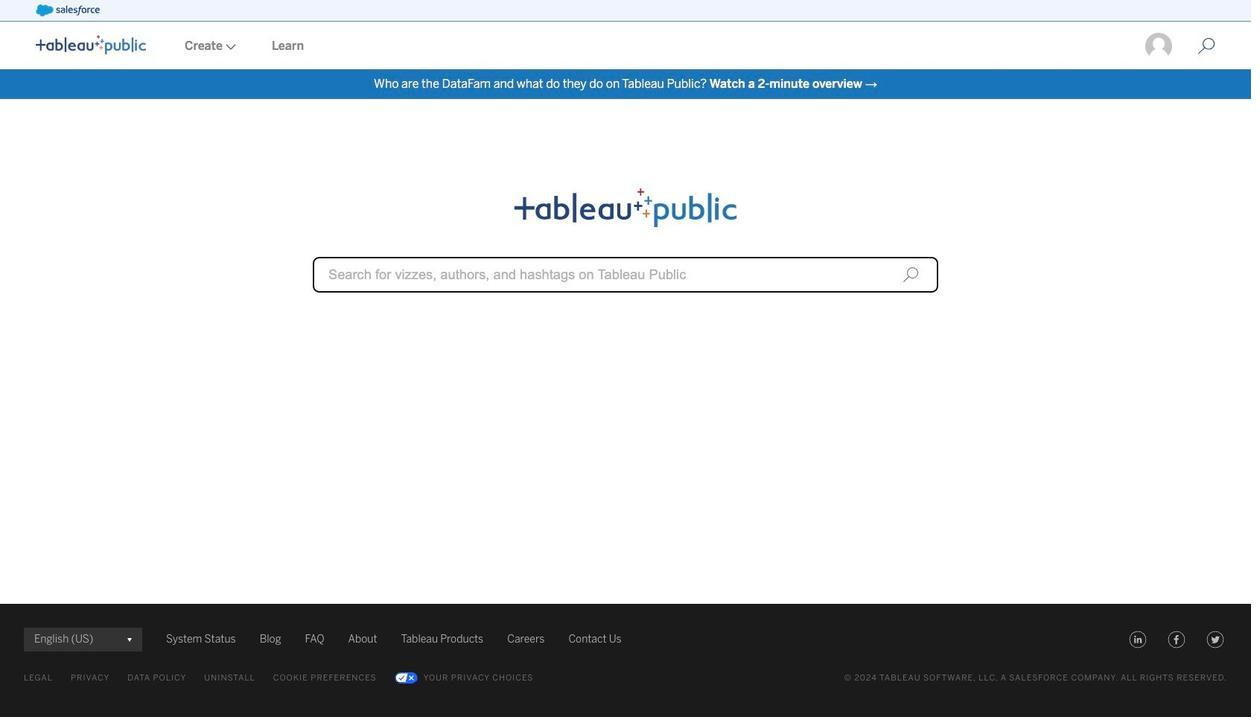 Task type: describe. For each thing, give the bounding box(es) containing it.
gary.orlando image
[[1144, 31, 1174, 61]]

salesforce logo image
[[36, 4, 100, 16]]

Search input field
[[313, 257, 938, 293]]

go to search image
[[1180, 37, 1233, 55]]

create image
[[223, 44, 236, 50]]



Task type: locate. For each thing, give the bounding box(es) containing it.
logo image
[[36, 35, 146, 54]]

selected language element
[[34, 628, 132, 652]]

search image
[[903, 267, 919, 283]]



Task type: vqa. For each thing, say whether or not it's contained in the screenshot.
#vizforsocialgood-  self reflection 2017 to 2020
no



